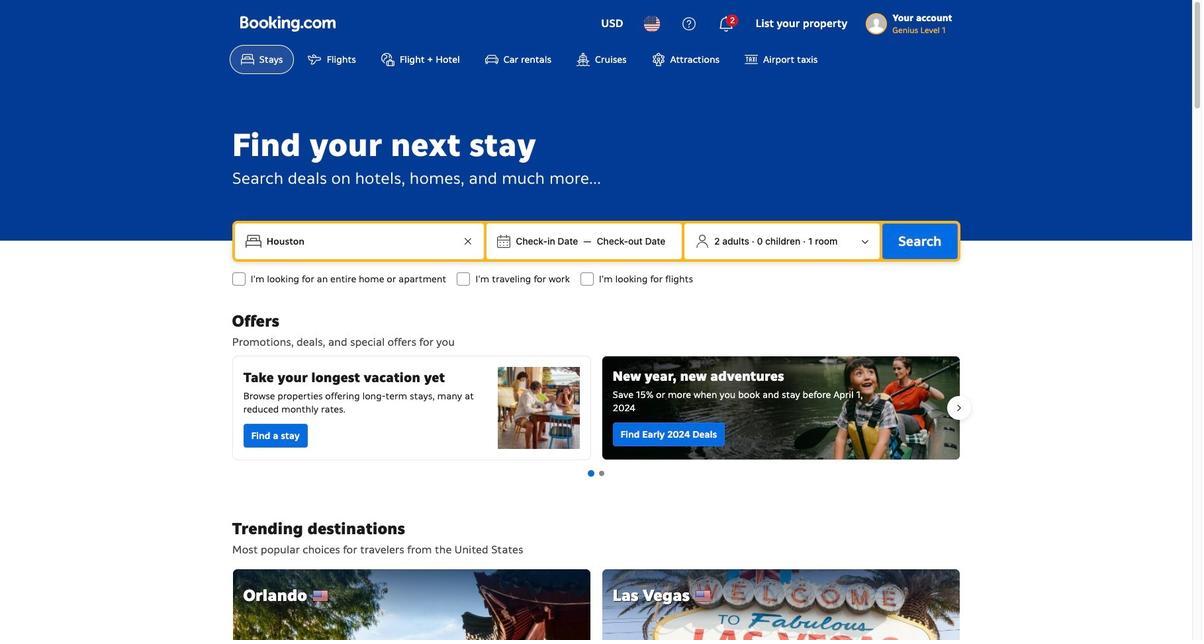 Task type: vqa. For each thing, say whether or not it's contained in the screenshot.
Punta to
no



Task type: locate. For each thing, give the bounding box(es) containing it.
a young girl and woman kayak on a river image
[[602, 357, 959, 460]]

booking.com image
[[240, 16, 335, 32]]

region
[[221, 351, 971, 466]]

progress bar
[[587, 471, 604, 477]]

main content
[[221, 311, 971, 641]]



Task type: describe. For each thing, give the bounding box(es) containing it.
take your longest vacation yet image
[[497, 367, 580, 449]]

Where are you going? field
[[261, 230, 460, 254]]

your account menu your account genius level 1 element
[[866, 6, 957, 36]]



